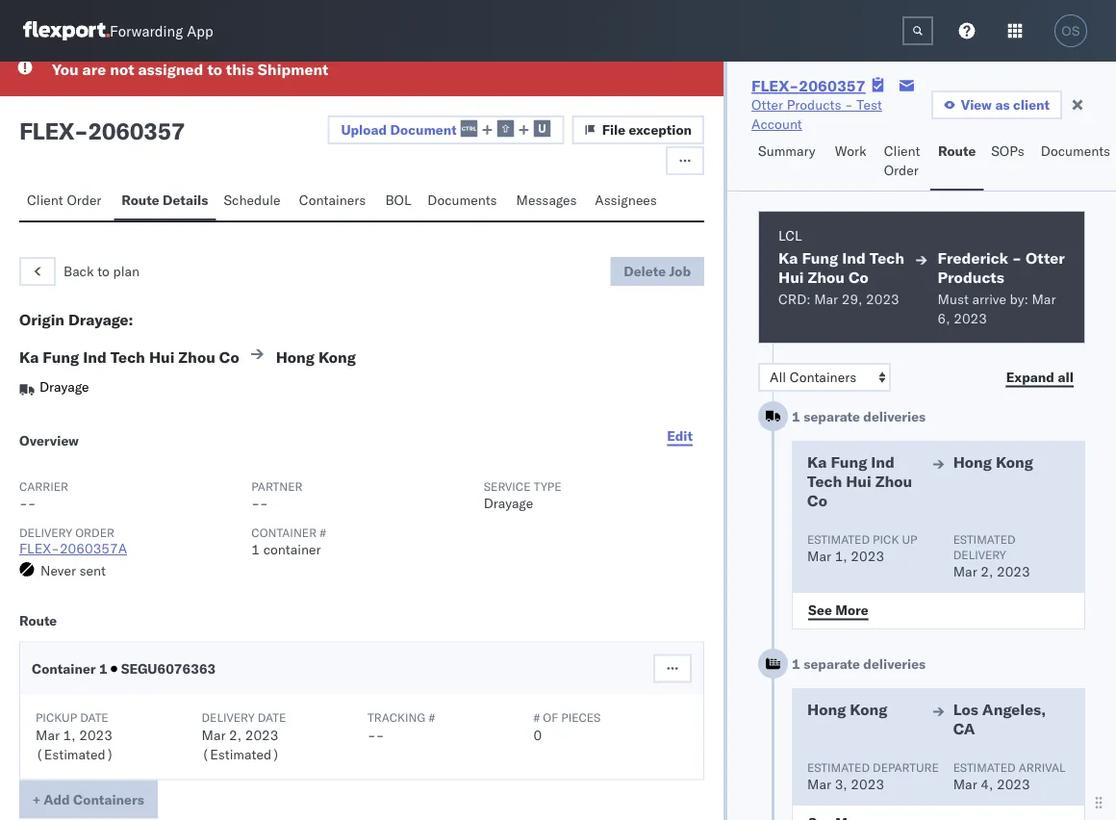 Task type: locate. For each thing, give the bounding box(es) containing it.
0 vertical spatial hong kong
[[276, 348, 356, 367]]

2, for mar 2, 2023 (estimated)
[[229, 726, 242, 743]]

upload document
[[341, 121, 457, 138]]

file exception button
[[572, 116, 705, 144], [572, 116, 705, 144]]

shipment
[[258, 60, 329, 79]]

mar down segu6076363
[[202, 726, 226, 743]]

1 vertical spatial to
[[97, 263, 110, 280]]

sops
[[992, 142, 1025, 159]]

2 (estimated) from the left
[[202, 746, 280, 762]]

1 horizontal spatial to
[[207, 60, 222, 79]]

estimated for 2,
[[954, 532, 1016, 546]]

expand all
[[1007, 368, 1074, 385]]

0 vertical spatial 1 separate deliveries
[[792, 408, 926, 425]]

0 vertical spatial deliveries
[[864, 408, 926, 425]]

1 deliveries from the top
[[864, 408, 926, 425]]

documents button right bol
[[420, 183, 509, 220]]

1 separate deliveries for kong
[[792, 656, 926, 672]]

documents button right the sops at the top right of the page
[[1034, 134, 1117, 191]]

2060357
[[799, 76, 866, 95], [88, 116, 185, 145]]

kong
[[319, 348, 356, 367], [996, 452, 1034, 472], [850, 700, 888, 719]]

ka fung ind tech hui zhou co up the crd: mar 29, 2023
[[779, 248, 905, 287]]

documents
[[1041, 142, 1111, 159], [428, 192, 497, 208]]

fung down origin drayage:
[[43, 348, 79, 367]]

0 vertical spatial client
[[884, 142, 921, 159]]

1 vertical spatial ka
[[19, 348, 39, 367]]

delivery down segu6076363
[[202, 710, 255, 725]]

container for container # 1 container
[[252, 525, 317, 540]]

separate
[[804, 408, 860, 425], [804, 656, 860, 672]]

hong
[[276, 348, 315, 367], [954, 452, 992, 472], [808, 700, 847, 719]]

client order button right work
[[877, 134, 931, 191]]

0 horizontal spatial 1,
[[63, 726, 76, 743]]

0 vertical spatial documents
[[1041, 142, 1111, 159]]

mar left 29,
[[815, 291, 839, 308]]

flex- for 2060357
[[752, 76, 799, 95]]

os
[[1062, 24, 1081, 38]]

2023 inside the estimated departure mar 3, 2023
[[851, 776, 885, 793]]

mar left 3,
[[808, 776, 832, 793]]

frederick
[[938, 248, 1009, 268]]

1 horizontal spatial zhou
[[808, 268, 845, 287]]

otter up by:
[[1026, 248, 1065, 268]]

1 horizontal spatial tech
[[808, 472, 843, 491]]

estimated up 4,
[[954, 760, 1016, 774]]

0 vertical spatial otter
[[752, 96, 784, 113]]

#
[[320, 525, 326, 540], [429, 710, 435, 725], [534, 710, 540, 725]]

estimated inside estimated delivery mar 2, 2023
[[954, 532, 1016, 546]]

flex- up never
[[19, 540, 60, 557]]

1 horizontal spatial products
[[938, 268, 1005, 287]]

0 vertical spatial container
[[252, 525, 317, 540]]

client right work
[[884, 142, 921, 159]]

1 1 separate deliveries from the top
[[792, 408, 926, 425]]

fung down 'lcl'
[[802, 248, 839, 268]]

edit button
[[656, 417, 705, 455]]

0 vertical spatial co
[[849, 268, 869, 287]]

mar
[[815, 291, 839, 308], [1032, 291, 1056, 308], [808, 548, 832, 565], [954, 563, 978, 580], [36, 726, 60, 743], [202, 726, 226, 743], [808, 776, 832, 793], [954, 776, 978, 793]]

fung
[[802, 248, 839, 268], [43, 348, 79, 367], [831, 452, 868, 472]]

delivery inside delivery date mar 2, 2023 (estimated)
[[202, 710, 255, 725]]

2060357 up otter products - test account
[[799, 76, 866, 95]]

1 horizontal spatial otter
[[1026, 248, 1065, 268]]

2060357 down not
[[88, 116, 185, 145]]

overview
[[19, 432, 79, 449]]

mar down delivery
[[954, 563, 978, 580]]

1 vertical spatial hui
[[149, 348, 175, 367]]

1 horizontal spatial client
[[884, 142, 921, 159]]

upload document button
[[328, 116, 565, 144]]

estimated for mar
[[808, 532, 870, 546]]

container up the container
[[252, 525, 317, 540]]

are
[[82, 60, 106, 79]]

- inside frederick - otter products
[[1013, 248, 1022, 268]]

1 horizontal spatial container
[[252, 525, 317, 540]]

1 vertical spatial products
[[938, 268, 1005, 287]]

0 horizontal spatial client
[[27, 192, 63, 208]]

mar up see
[[808, 548, 832, 565]]

0 vertical spatial kong
[[319, 348, 356, 367]]

2 horizontal spatial zhou
[[876, 472, 913, 491]]

1 horizontal spatial client order
[[884, 142, 921, 179]]

2 date from the left
[[258, 710, 286, 725]]

1 vertical spatial order
[[67, 192, 101, 208]]

mar left 4,
[[954, 776, 978, 793]]

1 horizontal spatial date
[[258, 710, 286, 725]]

2 horizontal spatial hui
[[846, 472, 872, 491]]

2 deliveries from the top
[[864, 656, 926, 672]]

mar right by:
[[1032, 291, 1056, 308]]

container up "pickup"
[[32, 660, 96, 677]]

0 vertical spatial ind
[[842, 248, 866, 268]]

documents down client
[[1041, 142, 1111, 159]]

otter
[[752, 96, 784, 113], [1026, 248, 1065, 268]]

ka fung ind tech hui zhou co
[[779, 248, 905, 287], [19, 348, 239, 367], [808, 452, 913, 510]]

2023 inside estimated arrival mar 4, 2023
[[997, 776, 1031, 793]]

4,
[[981, 776, 994, 793]]

1 horizontal spatial #
[[429, 710, 435, 725]]

2 separate from the top
[[804, 656, 860, 672]]

origin
[[19, 310, 65, 329]]

ka fung ind tech hui zhou co down drayage:
[[19, 348, 239, 367]]

1 date from the left
[[80, 710, 108, 725]]

1 vertical spatial drayage
[[484, 495, 533, 512]]

never
[[40, 562, 76, 579]]

segu6076363
[[118, 660, 216, 677]]

1 horizontal spatial hui
[[779, 268, 804, 287]]

by:
[[1010, 291, 1029, 308]]

drayage inside service type drayage
[[484, 495, 533, 512]]

ka fung ind tech hui zhou co up pick
[[808, 452, 913, 510]]

file exception
[[602, 121, 692, 138]]

2, inside estimated delivery mar 2, 2023
[[981, 563, 994, 580]]

0 horizontal spatial date
[[80, 710, 108, 725]]

1 separate from the top
[[804, 408, 860, 425]]

drayage:
[[68, 310, 133, 329]]

2 horizontal spatial kong
[[996, 452, 1034, 472]]

0 horizontal spatial client order
[[27, 192, 101, 208]]

documents button for bol
[[420, 183, 509, 220]]

0 horizontal spatial #
[[320, 525, 326, 540]]

1 vertical spatial client
[[27, 192, 63, 208]]

0 vertical spatial fung
[[802, 248, 839, 268]]

route down view
[[939, 142, 976, 159]]

1 horizontal spatial hong
[[808, 700, 847, 719]]

0 horizontal spatial client order button
[[19, 183, 114, 220]]

0 horizontal spatial 2,
[[229, 726, 242, 743]]

file
[[602, 121, 626, 138]]

mar inside estimated delivery mar 2, 2023
[[954, 563, 978, 580]]

date inside delivery date mar 2, 2023 (estimated)
[[258, 710, 286, 725]]

tracking # --
[[368, 710, 435, 743]]

ka
[[779, 248, 798, 268], [19, 348, 39, 367], [808, 452, 827, 472]]

los
[[954, 700, 979, 719]]

otter up account
[[752, 96, 784, 113]]

0 horizontal spatial route
[[19, 612, 57, 629]]

messages button
[[509, 183, 587, 220]]

0 horizontal spatial ind
[[83, 348, 107, 367]]

lcl
[[779, 227, 802, 244]]

# inside tracking # --
[[429, 710, 435, 725]]

# up the container
[[320, 525, 326, 540]]

client order right the work button
[[884, 142, 921, 179]]

delivery for delivery order
[[19, 525, 72, 540]]

date for mar 2, 2023 (estimated)
[[258, 710, 286, 725]]

0 vertical spatial order
[[884, 162, 919, 179]]

1,
[[835, 548, 848, 565], [63, 726, 76, 743]]

must arrive by:
[[938, 291, 1029, 308]]

1 horizontal spatial route
[[122, 192, 159, 208]]

1, down "pickup"
[[63, 726, 76, 743]]

pickup date mar 1, 2023 (estimated)
[[36, 710, 114, 762]]

order down flex - 2060357
[[67, 192, 101, 208]]

0 horizontal spatial flex-
[[19, 540, 60, 557]]

2 horizontal spatial #
[[534, 710, 540, 725]]

1 separate deliveries
[[792, 408, 926, 425], [792, 656, 926, 672]]

upload
[[341, 121, 387, 138]]

forwarding
[[110, 22, 183, 40]]

2023 inside delivery date mar 2, 2023 (estimated)
[[245, 726, 279, 743]]

flex- up account
[[752, 76, 799, 95]]

2023 inside pickup date mar 1, 2023 (estimated)
[[79, 726, 113, 743]]

1 vertical spatial separate
[[804, 656, 860, 672]]

summary button
[[751, 134, 828, 191]]

client order down the flex
[[27, 192, 101, 208]]

0 horizontal spatial hong kong
[[276, 348, 356, 367]]

1 vertical spatial otter
[[1026, 248, 1065, 268]]

to
[[207, 60, 222, 79], [97, 263, 110, 280]]

# left of
[[534, 710, 540, 725]]

1 vertical spatial kong
[[996, 452, 1034, 472]]

1 vertical spatial 2060357
[[88, 116, 185, 145]]

1 horizontal spatial flex-
[[752, 76, 799, 95]]

drayage down service
[[484, 495, 533, 512]]

document
[[390, 121, 457, 138]]

deliveries for ka fung ind tech hui zhou co
[[864, 408, 926, 425]]

0 vertical spatial separate
[[804, 408, 860, 425]]

0 vertical spatial tech
[[870, 248, 905, 268]]

estimated inside estimated pick up mar 1, 2023
[[808, 532, 870, 546]]

2060357a
[[60, 540, 127, 557]]

delivery
[[954, 547, 1007, 562]]

0 vertical spatial hui
[[779, 268, 804, 287]]

2 1 separate deliveries from the top
[[792, 656, 926, 672]]

mar down "pickup"
[[36, 726, 60, 743]]

1 vertical spatial fung
[[43, 348, 79, 367]]

0 horizontal spatial otter
[[752, 96, 784, 113]]

1 vertical spatial route
[[122, 192, 159, 208]]

1 vertical spatial 1 separate deliveries
[[792, 656, 926, 672]]

drayage up overview
[[39, 378, 89, 395]]

mar inside mar 6, 2023
[[1032, 291, 1056, 308]]

products down flex-2060357 link
[[787, 96, 842, 113]]

0 horizontal spatial delivery
[[19, 525, 72, 540]]

route inside 'button'
[[122, 192, 159, 208]]

route button
[[931, 134, 984, 191]]

1 horizontal spatial 1,
[[835, 548, 848, 565]]

None text field
[[903, 16, 934, 45]]

2 horizontal spatial hong kong
[[954, 452, 1034, 472]]

to left this
[[207, 60, 222, 79]]

tech down drayage:
[[110, 348, 145, 367]]

2 vertical spatial zhou
[[876, 472, 913, 491]]

estimated
[[808, 532, 870, 546], [954, 532, 1016, 546], [808, 760, 870, 774], [954, 760, 1016, 774]]

tech up estimated pick up mar 1, 2023
[[808, 472, 843, 491]]

1
[[792, 408, 801, 425], [252, 541, 260, 558], [792, 656, 801, 672], [99, 660, 108, 677]]

products up must arrive by:
[[938, 268, 1005, 287]]

to left plan
[[97, 263, 110, 280]]

delivery up flex-2060357a button
[[19, 525, 72, 540]]

ind up pick
[[871, 452, 895, 472]]

fung up estimated pick up mar 1, 2023
[[831, 452, 868, 472]]

client down the flex
[[27, 192, 63, 208]]

1 vertical spatial hong kong
[[954, 452, 1034, 472]]

2023
[[866, 291, 900, 308], [954, 310, 988, 327], [851, 548, 885, 565], [997, 563, 1031, 580], [79, 726, 113, 743], [245, 726, 279, 743], [851, 776, 885, 793], [997, 776, 1031, 793]]

order right the work button
[[884, 162, 919, 179]]

container # 1 container
[[252, 525, 326, 558]]

route details button
[[114, 183, 216, 220]]

frederick - otter products
[[938, 248, 1065, 287]]

container for container 1
[[32, 660, 96, 677]]

estimated left pick
[[808, 532, 870, 546]]

estimated up delivery
[[954, 532, 1016, 546]]

0 vertical spatial ka fung ind tech hui zhou co
[[779, 248, 905, 287]]

ind up 29,
[[842, 248, 866, 268]]

2 vertical spatial co
[[808, 491, 828, 510]]

2 horizontal spatial route
[[939, 142, 976, 159]]

route down never
[[19, 612, 57, 629]]

tracking
[[368, 710, 426, 725]]

route
[[939, 142, 976, 159], [122, 192, 159, 208], [19, 612, 57, 629]]

0 horizontal spatial 2060357
[[88, 116, 185, 145]]

(estimated)
[[36, 746, 114, 762], [202, 746, 280, 762]]

ind down drayage:
[[83, 348, 107, 367]]

container inside container # 1 container
[[252, 525, 317, 540]]

client order button up "back"
[[19, 183, 114, 220]]

0 vertical spatial 1,
[[835, 548, 848, 565]]

carrier
[[19, 479, 68, 493]]

1 horizontal spatial 2,
[[981, 563, 994, 580]]

# for 1 container
[[320, 525, 326, 540]]

date inside pickup date mar 1, 2023 (estimated)
[[80, 710, 108, 725]]

bol button
[[378, 183, 420, 220]]

documents button
[[1034, 134, 1117, 191], [420, 183, 509, 220]]

service
[[484, 479, 531, 493]]

2 vertical spatial hui
[[846, 472, 872, 491]]

separate for hong
[[804, 656, 860, 672]]

tech up the crd: mar 29, 2023
[[870, 248, 905, 268]]

0 horizontal spatial documents button
[[420, 183, 509, 220]]

1 vertical spatial 2,
[[229, 726, 242, 743]]

2, inside delivery date mar 2, 2023 (estimated)
[[229, 726, 242, 743]]

origin drayage:
[[19, 310, 133, 329]]

see
[[809, 601, 832, 618]]

zhou
[[808, 268, 845, 287], [178, 348, 215, 367], [876, 472, 913, 491]]

products
[[787, 96, 842, 113], [938, 268, 1005, 287]]

1 (estimated) from the left
[[36, 746, 114, 762]]

2023 inside estimated delivery mar 2, 2023
[[997, 563, 1031, 580]]

1 horizontal spatial 2060357
[[799, 76, 866, 95]]

0 horizontal spatial drayage
[[39, 378, 89, 395]]

1, up see more
[[835, 548, 848, 565]]

flex- for 2060357a
[[19, 540, 60, 557]]

route left details
[[122, 192, 159, 208]]

expand all button
[[995, 363, 1086, 392]]

1 horizontal spatial delivery
[[202, 710, 255, 725]]

estimated inside the estimated departure mar 3, 2023
[[808, 760, 870, 774]]

2023 inside estimated pick up mar 1, 2023
[[851, 548, 885, 565]]

0 vertical spatial 2,
[[981, 563, 994, 580]]

1 vertical spatial ka fung ind tech hui zhou co
[[19, 348, 239, 367]]

documents right bol button
[[428, 192, 497, 208]]

separate for ka
[[804, 408, 860, 425]]

2 vertical spatial kong
[[850, 700, 888, 719]]

client
[[1014, 96, 1050, 113]]

# inside container # 1 container
[[320, 525, 326, 540]]

0 vertical spatial products
[[787, 96, 842, 113]]

messages
[[517, 192, 577, 208]]

1 horizontal spatial drayage
[[484, 495, 533, 512]]

(estimated) for 1,
[[36, 746, 114, 762]]

hong kong
[[276, 348, 356, 367], [954, 452, 1034, 472], [808, 700, 888, 719]]

estimated inside estimated arrival mar 4, 2023
[[954, 760, 1016, 774]]

app
[[187, 22, 213, 40]]

route inside route button
[[939, 142, 976, 159]]

tech
[[870, 248, 905, 268], [110, 348, 145, 367], [808, 472, 843, 491]]

1 horizontal spatial ka
[[779, 248, 798, 268]]

1 horizontal spatial (estimated)
[[202, 746, 280, 762]]

(estimated) inside delivery date mar 2, 2023 (estimated)
[[202, 746, 280, 762]]

pick
[[873, 532, 899, 546]]

estimated up 3,
[[808, 760, 870, 774]]

# right tracking
[[429, 710, 435, 725]]

details
[[163, 192, 208, 208]]



Task type: describe. For each thing, give the bounding box(es) containing it.
0 horizontal spatial co
[[219, 348, 239, 367]]

documents for bol
[[428, 192, 497, 208]]

container 1
[[32, 660, 111, 677]]

must
[[938, 291, 969, 308]]

containers button
[[292, 183, 378, 220]]

summary
[[759, 142, 816, 159]]

flex - 2060357
[[19, 116, 185, 145]]

mar inside delivery date mar 2, 2023 (estimated)
[[202, 726, 226, 743]]

view
[[961, 96, 992, 113]]

products inside otter products - test account
[[787, 96, 842, 113]]

otter products - test account
[[752, 96, 883, 132]]

mar 6, 2023
[[938, 291, 1056, 327]]

1, inside pickup date mar 1, 2023 (estimated)
[[63, 726, 76, 743]]

route for route button
[[939, 142, 976, 159]]

2 vertical spatial ind
[[871, 452, 895, 472]]

29,
[[842, 291, 863, 308]]

up
[[902, 532, 918, 546]]

1 separate deliveries for fung
[[792, 408, 926, 425]]

1 vertical spatial ind
[[83, 348, 107, 367]]

flex-2060357
[[752, 76, 866, 95]]

arrival
[[1019, 760, 1066, 774]]

forwarding app
[[110, 22, 213, 40]]

bol
[[386, 192, 412, 208]]

exception
[[629, 121, 692, 138]]

(estimated) for 2,
[[202, 746, 280, 762]]

documents for sops
[[1041, 142, 1111, 159]]

2 vertical spatial route
[[19, 612, 57, 629]]

0 vertical spatial zhou
[[808, 268, 845, 287]]

back to plan
[[64, 263, 140, 280]]

back
[[64, 263, 94, 280]]

view as client
[[961, 96, 1050, 113]]

pieces
[[562, 710, 601, 725]]

schedule button
[[216, 183, 292, 220]]

0 vertical spatial ka
[[779, 248, 798, 268]]

# inside # of pieces 0
[[534, 710, 540, 725]]

0
[[534, 726, 542, 743]]

date for mar 1, 2023 (estimated)
[[80, 710, 108, 725]]

otter inside otter products - test account
[[752, 96, 784, 113]]

service type drayage
[[484, 479, 562, 512]]

arrive
[[973, 291, 1007, 308]]

1 horizontal spatial client order button
[[877, 134, 931, 191]]

pickup
[[36, 710, 77, 725]]

2, for mar 2, 2023
[[981, 563, 994, 580]]

partner --
[[252, 479, 303, 512]]

departure
[[873, 760, 939, 774]]

0 vertical spatial client order
[[884, 142, 921, 179]]

0 vertical spatial drayage
[[39, 378, 89, 395]]

flex
[[19, 116, 74, 145]]

2 vertical spatial tech
[[808, 472, 843, 491]]

edit
[[667, 427, 693, 444]]

2 horizontal spatial hong
[[954, 452, 992, 472]]

route for route details
[[122, 192, 159, 208]]

documents button for sops
[[1034, 134, 1117, 191]]

mar inside estimated pick up mar 1, 2023
[[808, 548, 832, 565]]

work button
[[828, 134, 877, 191]]

route details
[[122, 192, 208, 208]]

deliveries for hong kong
[[864, 656, 926, 672]]

crd: mar 29, 2023
[[779, 291, 900, 308]]

view as client button
[[932, 90, 1063, 119]]

0 horizontal spatial ka
[[19, 348, 39, 367]]

2 vertical spatial fung
[[831, 452, 868, 472]]

see more button
[[797, 596, 880, 625]]

# of pieces 0
[[534, 710, 601, 743]]

los angeles, ca
[[954, 700, 1047, 738]]

work
[[835, 142, 867, 159]]

this
[[226, 60, 254, 79]]

you
[[52, 60, 79, 79]]

estimated pick up mar 1, 2023
[[808, 532, 918, 565]]

1 horizontal spatial ind
[[842, 248, 866, 268]]

delivery for delivery date mar 2, 2023 (estimated)
[[202, 710, 255, 725]]

1 horizontal spatial hong kong
[[808, 700, 888, 719]]

schedule
[[224, 192, 281, 208]]

3,
[[835, 776, 848, 793]]

order
[[75, 525, 115, 540]]

1 horizontal spatial co
[[808, 491, 828, 510]]

otter inside frederick - otter products
[[1026, 248, 1065, 268]]

estimated departure mar 3, 2023
[[808, 760, 939, 793]]

6,
[[938, 310, 951, 327]]

flex-2060357a button
[[19, 540, 127, 557]]

sops button
[[984, 134, 1034, 191]]

assignees button
[[587, 183, 668, 220]]

0 horizontal spatial order
[[67, 192, 101, 208]]

test
[[857, 96, 883, 113]]

0 vertical spatial 2060357
[[799, 76, 866, 95]]

mar inside estimated arrival mar 4, 2023
[[954, 776, 978, 793]]

0 vertical spatial hong
[[276, 348, 315, 367]]

2 horizontal spatial tech
[[870, 248, 905, 268]]

flex-2060357a
[[19, 540, 127, 557]]

assigned
[[138, 60, 204, 79]]

0 vertical spatial to
[[207, 60, 222, 79]]

0 horizontal spatial hui
[[149, 348, 175, 367]]

mar inside pickup date mar 1, 2023 (estimated)
[[36, 726, 60, 743]]

1 horizontal spatial order
[[884, 162, 919, 179]]

flexport. image
[[23, 21, 110, 40]]

2 horizontal spatial ka
[[808, 452, 827, 472]]

flex-2060357 link
[[752, 76, 866, 95]]

# for --
[[429, 710, 435, 725]]

ca
[[954, 719, 976, 738]]

angeles,
[[983, 700, 1047, 719]]

forwarding app link
[[23, 21, 213, 40]]

mar inside the estimated departure mar 3, 2023
[[808, 776, 832, 793]]

partner
[[252, 479, 303, 493]]

os button
[[1049, 9, 1094, 53]]

2 vertical spatial ka fung ind tech hui zhou co
[[808, 452, 913, 510]]

delivery order
[[19, 525, 115, 540]]

products inside frederick - otter products
[[938, 268, 1005, 287]]

plan
[[113, 263, 140, 280]]

1 inside container # 1 container
[[252, 541, 260, 558]]

2 vertical spatial hong
[[808, 700, 847, 719]]

assignees
[[595, 192, 657, 208]]

1, inside estimated pick up mar 1, 2023
[[835, 548, 848, 565]]

estimated for 4,
[[954, 760, 1016, 774]]

more
[[836, 601, 869, 618]]

estimated delivery mar 2, 2023
[[954, 532, 1031, 580]]

of
[[543, 710, 559, 725]]

estimated for 3,
[[808, 760, 870, 774]]

2023 inside mar 6, 2023
[[954, 310, 988, 327]]

container
[[263, 541, 321, 558]]

see more
[[809, 601, 869, 618]]

- inside otter products - test account
[[845, 96, 854, 113]]

expand
[[1007, 368, 1055, 385]]

0 horizontal spatial zhou
[[178, 348, 215, 367]]

1 vertical spatial tech
[[110, 348, 145, 367]]

as
[[996, 96, 1010, 113]]

containers
[[299, 192, 366, 208]]

crd:
[[779, 291, 811, 308]]

type
[[534, 479, 562, 493]]

carrier --
[[19, 479, 68, 512]]



Task type: vqa. For each thing, say whether or not it's contained in the screenshot.
container 1
yes



